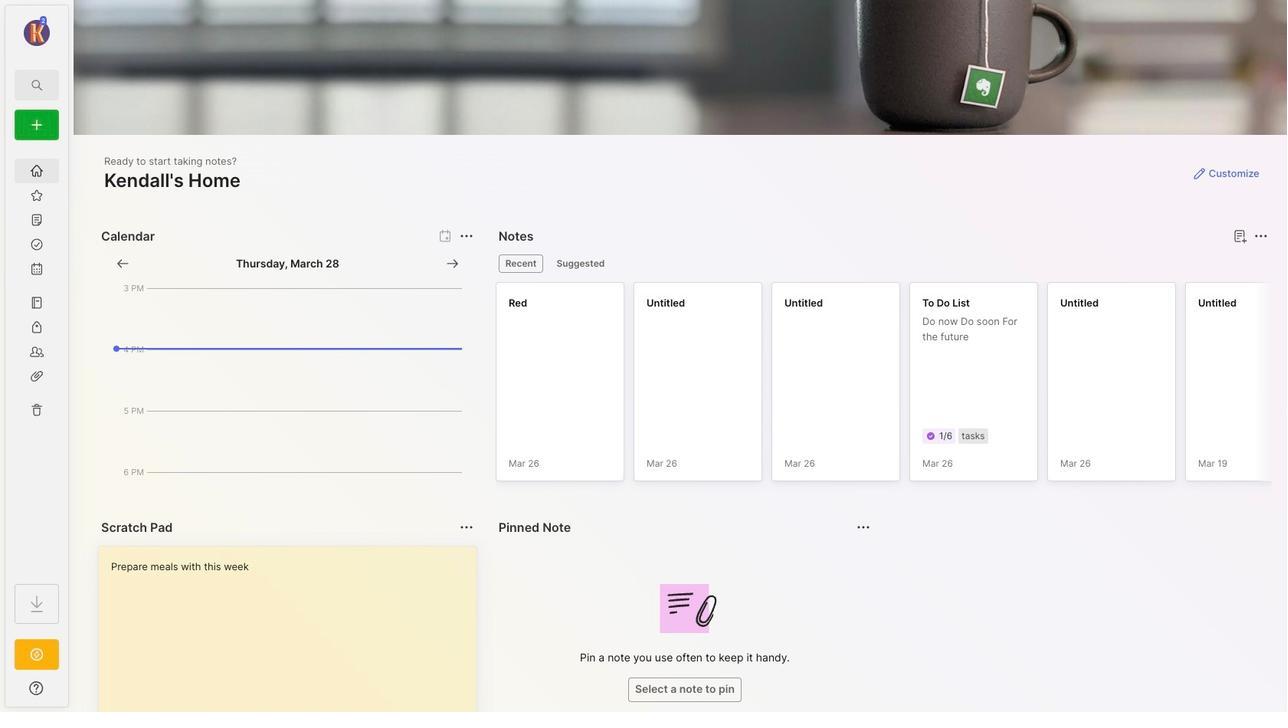 Task type: locate. For each thing, give the bounding box(es) containing it.
tree inside main element
[[5, 149, 68, 570]]

2 tab from the left
[[550, 255, 612, 273]]

more actions image
[[457, 227, 476, 245], [457, 518, 476, 537]]

1 vertical spatial more actions image
[[457, 518, 476, 537]]

Choose date to view field
[[236, 256, 339, 271]]

tab list
[[499, 255, 1267, 273]]

1 horizontal spatial tab
[[550, 255, 612, 273]]

WHAT'S NEW field
[[5, 676, 68, 701]]

row group
[[496, 282, 1288, 491]]

0 vertical spatial more actions image
[[457, 227, 476, 245]]

tab
[[499, 255, 544, 273], [550, 255, 612, 273]]

tree
[[5, 149, 68, 570]]

More actions field
[[456, 225, 477, 247], [1251, 225, 1273, 247], [456, 517, 477, 538]]

edit search image
[[28, 76, 46, 94]]

more actions image
[[1253, 227, 1271, 245]]

0 horizontal spatial tab
[[499, 255, 544, 273]]



Task type: vqa. For each thing, say whether or not it's contained in the screenshot.
tab list
yes



Task type: describe. For each thing, give the bounding box(es) containing it.
upgrade image
[[28, 646, 46, 664]]

click to expand image
[[67, 684, 79, 702]]

main element
[[0, 0, 74, 712]]

home image
[[29, 163, 44, 179]]

1 tab from the left
[[499, 255, 544, 273]]

Account field
[[5, 15, 68, 48]]

1 more actions image from the top
[[457, 227, 476, 245]]

2 more actions image from the top
[[457, 518, 476, 537]]

Start writing… text field
[[111, 547, 476, 712]]



